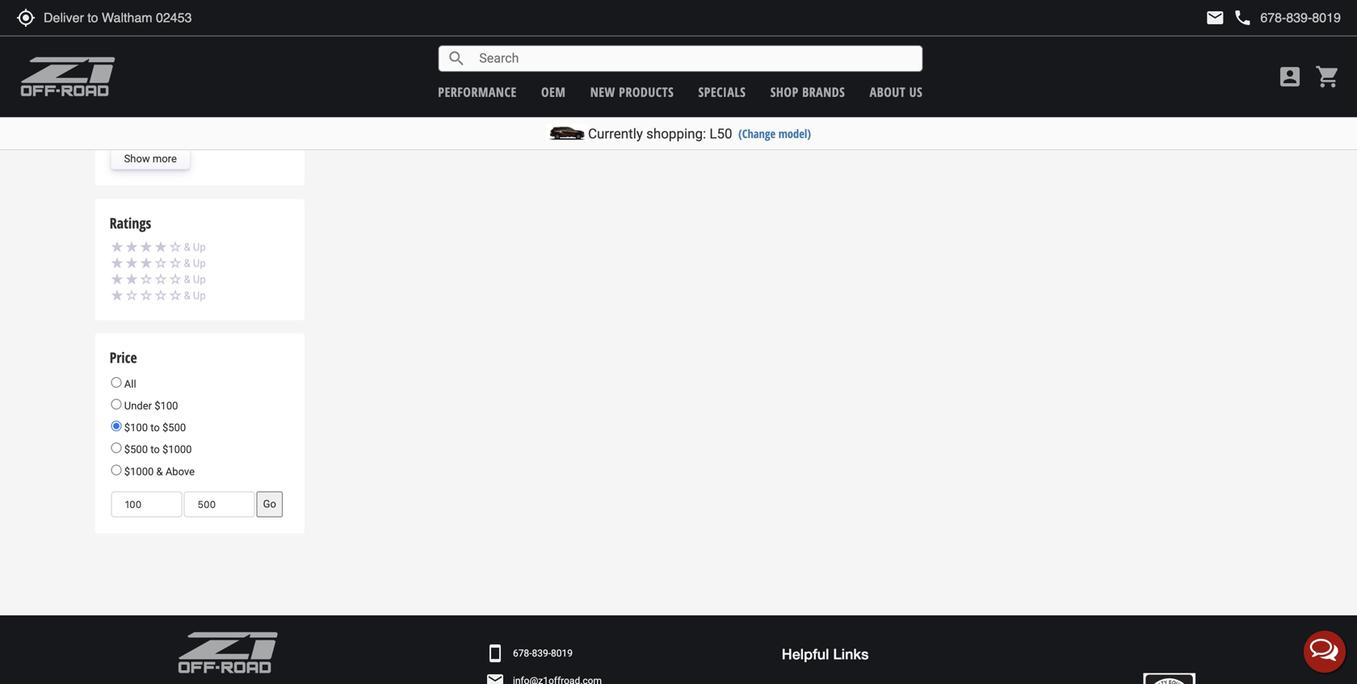 Task type: locate. For each thing, give the bounding box(es) containing it.
2 horizontal spatial row
[[982, 21, 1006, 38]]

& for 4 & up element
[[184, 241, 190, 253]]

smartphone 678-839-8019
[[486, 644, 573, 663]]

2 horizontal spatial /
[[954, 6, 959, 24]]

floor for 1st
[[413, 21, 445, 38]]

3 x- from the left
[[991, 6, 1001, 24]]

1 horizontal spatial contour
[[595, 21, 644, 38]]

row right 1st
[[508, 21, 533, 38]]

pathfinder inside husky liners pathfinder / qx60 x- act contour floor liner - 1st row
[[417, 6, 478, 24]]

0 vertical spatial $500
[[162, 422, 186, 434]]

x- right the 2nd
[[755, 6, 765, 24]]

x-
[[519, 6, 529, 24], [755, 6, 765, 24], [991, 6, 1001, 24]]

2 show from the top
[[124, 153, 150, 165]]

2 horizontal spatial contour
[[832, 21, 881, 38]]

husky for husky liners pathfinder / qx60 x- act contour floor liner - 3rd row
[[815, 6, 848, 24]]

husky inside husky liners pathfinder / qx60 x- act contour floor liner - 2nd row
[[579, 6, 612, 24]]

$114.99 up us at the top right of page
[[882, 61, 935, 78]]

sema member logo image
[[1144, 674, 1196, 684]]

qx60 for 3rd
[[962, 6, 988, 24]]

1 vertical spatial $100
[[124, 422, 148, 434]]

2 / from the left
[[718, 6, 723, 24]]

show down infiniti qx56 qx80 z62 2011 2012 2013 2014 2015 2016 2017 2018 2019 2020 2021 2022 2023 vk56vd 5.6l le premium z1 off-road image
[[124, 38, 150, 50]]

liner right cargo
[[1167, 21, 1196, 38]]

0 vertical spatial $100
[[155, 400, 178, 412]]

mail phone
[[1206, 8, 1253, 27]]

phone
[[1233, 8, 1253, 27]]

mail link
[[1206, 8, 1225, 27]]

5 - from the left
[[1241, 21, 1245, 38]]

liners up search search box
[[615, 6, 650, 24]]

1 horizontal spatial pathfinder
[[653, 6, 715, 24]]

contour up $139.99
[[361, 21, 410, 38]]

1 up from the top
[[193, 241, 206, 253]]

liner inside husky liners pathfinder / qx60 x- act contour floor liner - 3rd row
[[919, 21, 949, 38]]

& up up the 3 & up element
[[184, 241, 206, 253]]

2 horizontal spatial pathfinder
[[889, 6, 951, 24]]

husky liners '14-'20 qx60 weatherbeater cargo liner - black - rear
[[1044, 6, 1245, 52]]

account_box
[[1278, 64, 1303, 90]]

pathfinder
[[417, 6, 478, 24], [653, 6, 715, 24], [889, 6, 951, 24]]

liners inside husky liners '14-'20 qx60 weatherbeater cargo liner - black - rear
[[1112, 6, 1146, 24]]

1 horizontal spatial $1000
[[162, 444, 192, 456]]

1 horizontal spatial x-
[[755, 6, 765, 24]]

2 horizontal spatial act
[[811, 21, 829, 38]]

show down 'category'
[[124, 153, 150, 165]]

- left the mail
[[1200, 21, 1204, 38]]

3 act from the left
[[811, 21, 829, 38]]

1 show more button from the top
[[111, 34, 190, 55]]

qx60 inside husky liners pathfinder / qx60 x- act contour floor liner - 2nd row
[[726, 6, 752, 24]]

x- inside husky liners pathfinder / qx60 x- act contour floor liner - 1st row
[[519, 6, 529, 24]]

liner for 1st
[[449, 21, 478, 38]]

1 - from the left
[[481, 21, 485, 38]]

$114.99
[[646, 61, 699, 78], [882, 61, 935, 78]]

0 vertical spatial more
[[153, 38, 177, 50]]

to up $500 to $1000
[[150, 422, 160, 434]]

& up
[[184, 241, 206, 253], [184, 257, 206, 270], [184, 274, 206, 286], [184, 290, 206, 302]]

row right 3rd
[[982, 21, 1006, 38]]

3 up from the top
[[193, 274, 206, 286]]

3 qx60 from the left
[[962, 6, 988, 24]]

liners up about at top
[[851, 6, 886, 24]]

/ for 3rd
[[954, 6, 959, 24]]

None radio
[[111, 377, 122, 388], [111, 443, 122, 454], [111, 377, 122, 388], [111, 443, 122, 454]]

x- inside husky liners pathfinder / qx60 x- act contour floor liner - 2nd row
[[755, 6, 765, 24]]

contour inside husky liners pathfinder / qx60 x- act contour floor liner - 3rd row
[[832, 21, 881, 38]]

- for rear
[[1241, 21, 1245, 38]]

3 husky from the left
[[815, 6, 848, 24]]

4 up from the top
[[193, 290, 206, 302]]

qx60 inside husky liners pathfinder / qx60 x- act contour floor liner - 3rd row
[[962, 6, 988, 24]]

1 pathfinder from the left
[[417, 6, 478, 24]]

/ inside husky liners pathfinder / qx60 x- act contour floor liner - 1st row
[[482, 6, 487, 24]]

pathfinder left 3rd
[[889, 6, 951, 24]]

& up down 2 & up element
[[184, 290, 206, 302]]

4 liners from the left
[[1112, 6, 1146, 24]]

2 qx60 from the left
[[726, 6, 752, 24]]

smartphone
[[486, 644, 505, 663]]

about us
[[870, 83, 923, 101]]

1 vertical spatial show
[[124, 153, 150, 165]]

& up for 4 & up element
[[184, 241, 206, 253]]

1 liners from the left
[[379, 6, 414, 24]]

& up up 2 & up element
[[184, 257, 206, 270]]

- inside husky liners pathfinder / qx60 x- act contour floor liner - 1st row
[[481, 21, 485, 38]]

- left 3rd
[[952, 21, 956, 38]]

0 horizontal spatial row
[[508, 21, 533, 38]]

- inside husky liners pathfinder / qx60 x- act contour floor liner - 3rd row
[[952, 21, 956, 38]]

up down 2 & up element
[[193, 290, 206, 302]]

act for husky liners pathfinder / qx60 x- act contour floor liner - 1st row
[[340, 21, 358, 38]]

liner for 2nd
[[682, 21, 712, 38]]

l50
[[710, 126, 733, 142]]

1 contour from the left
[[361, 21, 410, 38]]

act inside husky liners pathfinder / qx60 x- act contour floor liner - 1st row
[[340, 21, 358, 38]]

up for 1 & up element
[[193, 290, 206, 302]]

2 $114.99 from the left
[[882, 61, 935, 78]]

show more button down infiniti qx56 qx80 z62 2011 2012 2013 2014 2015 2016 2017 2018 2019 2020 2021 2022 2023 vk56vd 5.6l le premium z1 off-road image
[[111, 34, 190, 55]]

pathfinder for 1st
[[417, 6, 478, 24]]

qx60 inside husky liners pathfinder / qx60 x- act contour floor liner - 1st row
[[490, 6, 516, 24]]

row for husky liners pathfinder / qx60 x- act contour floor liner - 1st row
[[508, 21, 533, 38]]

- left 1st
[[481, 21, 485, 38]]

infiniti qx56 qx80 z62 2011 2012 2013 2014 2015 2016 2017 2018 2019 2020 2021 2022 2023 vk56vd 5.6l le premium z1 off-road image
[[126, 1, 191, 22]]

0 vertical spatial to
[[150, 422, 160, 434]]

floor up about us "link" at the top right
[[884, 21, 916, 38]]

/ inside husky liners pathfinder / qx60 x- act contour floor liner - 3rd row
[[954, 6, 959, 24]]

liner
[[449, 21, 478, 38], [682, 21, 712, 38], [919, 21, 949, 38], [1167, 21, 1196, 38]]

2 more from the top
[[153, 153, 177, 165]]

performance
[[438, 83, 517, 101]]

3 / from the left
[[954, 6, 959, 24]]

shopping:
[[647, 126, 706, 142]]

$1000 up the above
[[162, 444, 192, 456]]

x- right 3rd
[[991, 6, 1001, 24]]

/
[[482, 6, 487, 24], [718, 6, 723, 24], [954, 6, 959, 24]]

1 vertical spatial show more
[[124, 153, 177, 165]]

qx60 for 2nd
[[726, 6, 752, 24]]

under
[[124, 400, 152, 412]]

row inside husky liners pathfinder / qx60 x- act contour floor liner - 2nd row
[[747, 21, 771, 38]]

1 show from the top
[[124, 38, 150, 50]]

floor up search search box
[[647, 21, 679, 38]]

act inside husky liners pathfinder / qx60 x- act contour floor liner - 2nd row
[[574, 21, 592, 38]]

all
[[122, 378, 136, 390]]

liner left 3rd
[[919, 21, 949, 38]]

2 liners from the left
[[615, 6, 650, 24]]

to
[[150, 422, 160, 434], [150, 444, 160, 456]]

pathfinder up search
[[417, 6, 478, 24]]

show more button down 'category'
[[111, 148, 190, 169]]

1 vertical spatial more
[[153, 153, 177, 165]]

husky inside husky liners pathfinder / qx60 x- act contour floor liner - 1st row
[[343, 6, 376, 24]]

qx60
[[490, 6, 516, 24], [726, 6, 752, 24], [962, 6, 988, 24], [1187, 6, 1213, 24]]

3 floor from the left
[[884, 21, 916, 38]]

$100
[[155, 400, 178, 412], [124, 422, 148, 434]]

floor inside husky liners pathfinder / qx60 x- act contour floor liner - 2nd row
[[647, 21, 679, 38]]

None checkbox
[[111, 6, 122, 20]]

show more button
[[111, 34, 190, 55], [111, 148, 190, 169]]

up
[[193, 241, 206, 253], [193, 257, 206, 270], [193, 274, 206, 286], [193, 290, 206, 302]]

2 - from the left
[[715, 21, 719, 38]]

new products
[[590, 83, 674, 101]]

row for husky liners pathfinder / qx60 x- act contour floor liner - 2nd row
[[747, 21, 771, 38]]

contour up 'new products'
[[595, 21, 644, 38]]

contour up about at top
[[832, 21, 881, 38]]

2 up from the top
[[193, 257, 206, 270]]

oem link
[[541, 83, 566, 101]]

oem
[[541, 83, 566, 101]]

3 row from the left
[[982, 21, 1006, 38]]

floor
[[413, 21, 445, 38], [647, 21, 679, 38], [884, 21, 916, 38]]

show more down infiniti qx56 qx80 z62 2011 2012 2013 2014 2015 2016 2017 2018 2019 2020 2021 2022 2023 vk56vd 5.6l le premium z1 off-road image
[[124, 38, 177, 50]]

& for the 3 & up element
[[184, 257, 190, 270]]

performance link
[[438, 83, 517, 101]]

liner up search search box
[[682, 21, 712, 38]]

3 liners from the left
[[851, 6, 886, 24]]

4 qx60 from the left
[[1187, 6, 1213, 24]]

$500
[[162, 422, 186, 434], [124, 444, 148, 456]]

2 x- from the left
[[755, 6, 765, 24]]

2 pathfinder from the left
[[653, 6, 715, 24]]

3 contour from the left
[[832, 21, 881, 38]]

liners
[[379, 6, 414, 24], [615, 6, 650, 24], [851, 6, 886, 24], [1112, 6, 1146, 24]]

- left the 2nd
[[715, 21, 719, 38]]

husky
[[343, 6, 376, 24], [579, 6, 612, 24], [815, 6, 848, 24], [1076, 6, 1109, 24]]

min number field
[[111, 492, 182, 517]]

& up the 3 & up element
[[184, 241, 190, 253]]

1 horizontal spatial act
[[574, 21, 592, 38]]

act for husky liners pathfinder / qx60 x- act contour floor liner - 3rd row
[[811, 21, 829, 38]]

1 qx60 from the left
[[490, 6, 516, 24]]

1 vertical spatial to
[[150, 444, 160, 456]]

liners up $139.99
[[379, 6, 414, 24]]

show
[[124, 38, 150, 50], [124, 153, 150, 165]]

liners inside husky liners pathfinder / qx60 x- act contour floor liner - 1st row
[[379, 6, 414, 24]]

678-
[[513, 648, 532, 659]]

2 horizontal spatial floor
[[884, 21, 916, 38]]

row for husky liners pathfinder / qx60 x- act contour floor liner - 3rd row
[[982, 21, 1006, 38]]

0 horizontal spatial contour
[[361, 21, 410, 38]]

act
[[340, 21, 358, 38], [574, 21, 592, 38], [811, 21, 829, 38]]

more down infiniti qx56 qx80 z62 2011 2012 2013 2014 2015 2016 2017 2018 2019 2020 2021 2022 2023 vk56vd 5.6l le premium z1 off-road image
[[153, 38, 177, 50]]

1 $114.99 from the left
[[646, 61, 699, 78]]

floor inside husky liners pathfinder / qx60 x- act contour floor liner - 1st row
[[413, 21, 445, 38]]

1 horizontal spatial $500
[[162, 422, 186, 434]]

1 to from the top
[[150, 422, 160, 434]]

None radio
[[111, 399, 122, 410], [111, 421, 122, 432], [111, 465, 122, 475], [111, 399, 122, 410], [111, 421, 122, 432], [111, 465, 122, 475]]

2 to from the top
[[150, 444, 160, 456]]

4 & up from the top
[[184, 290, 206, 302]]

2 & up from the top
[[184, 257, 206, 270]]

1 row from the left
[[508, 21, 533, 38]]

liner up search
[[449, 21, 478, 38]]

products
[[619, 83, 674, 101]]

2 liner from the left
[[682, 21, 712, 38]]

'14-
[[1150, 6, 1169, 24]]

2nd
[[722, 21, 743, 38]]

0 horizontal spatial /
[[482, 6, 487, 24]]

model)
[[779, 126, 811, 141]]

0 vertical spatial show more
[[124, 38, 177, 50]]

$500 down $100 to $500
[[124, 444, 148, 456]]

1 horizontal spatial /
[[718, 6, 723, 24]]

show more
[[124, 38, 177, 50], [124, 153, 177, 165]]

1 vertical spatial $1000
[[124, 466, 154, 478]]

$114.99 up products
[[646, 61, 699, 78]]

678-839-8019 link
[[513, 647, 573, 661]]

new products link
[[590, 83, 674, 101]]

$100 down under on the bottom
[[124, 422, 148, 434]]

mail
[[1206, 8, 1225, 27]]

(change
[[739, 126, 776, 141]]

1 horizontal spatial $114.99
[[882, 61, 935, 78]]

pathfinder inside husky liners pathfinder / qx60 x- act contour floor liner - 3rd row
[[889, 6, 951, 24]]

husky inside husky liners pathfinder / qx60 x- act contour floor liner - 3rd row
[[815, 6, 848, 24]]

1 act from the left
[[340, 21, 358, 38]]

contour inside husky liners pathfinder / qx60 x- act contour floor liner - 2nd row
[[595, 21, 644, 38]]

3 liner from the left
[[919, 21, 949, 38]]

max number field
[[184, 492, 255, 517]]

x- inside husky liners pathfinder / qx60 x- act contour floor liner - 3rd row
[[991, 6, 1001, 24]]

0 vertical spatial show
[[124, 38, 150, 50]]

0 horizontal spatial x-
[[519, 6, 529, 24]]

& for 2 & up element
[[184, 274, 190, 286]]

- for 1st
[[481, 21, 485, 38]]

4 liner from the left
[[1167, 21, 1196, 38]]

husky liners pathfinder / qx60 x- act contour floor liner - 3rd row
[[811, 6, 1006, 38]]

1 / from the left
[[482, 6, 487, 24]]

2 show more from the top
[[124, 153, 177, 165]]

up for 2 & up element
[[193, 274, 206, 286]]

x- for husky liners pathfinder / qx60 x- act contour floor liner - 1st row
[[519, 6, 529, 24]]

& up 1 & up element
[[184, 274, 190, 286]]

- right the black
[[1241, 21, 1245, 38]]

1st
[[488, 21, 505, 38]]

$500 up $500 to $1000
[[162, 422, 186, 434]]

3 - from the left
[[952, 21, 956, 38]]

0 horizontal spatial $1000
[[124, 466, 154, 478]]

1 floor from the left
[[413, 21, 445, 38]]

shop
[[771, 83, 799, 101]]

& up up 1 & up element
[[184, 274, 206, 286]]

1 show more from the top
[[124, 38, 177, 50]]

row inside husky liners pathfinder / qx60 x- act contour floor liner - 1st row
[[508, 21, 533, 38]]

qx60 inside husky liners '14-'20 qx60 weatherbeater cargo liner - black - rear
[[1187, 6, 1213, 24]]

2 act from the left
[[574, 21, 592, 38]]

x- right 1st
[[519, 6, 529, 24]]

1 x- from the left
[[519, 6, 529, 24]]

husky inside husky liners '14-'20 qx60 weatherbeater cargo liner - black - rear
[[1076, 6, 1109, 24]]

-
[[481, 21, 485, 38], [715, 21, 719, 38], [952, 21, 956, 38], [1200, 21, 1204, 38], [1241, 21, 1245, 38]]

floor inside husky liners pathfinder / qx60 x- act contour floor liner - 3rd row
[[884, 21, 916, 38]]

4 husky from the left
[[1076, 6, 1109, 24]]

pathfinder up search search box
[[653, 6, 715, 24]]

liner inside husky liners pathfinder / qx60 x- act contour floor liner - 1st row
[[449, 21, 478, 38]]

pathfinder inside husky liners pathfinder / qx60 x- act contour floor liner - 2nd row
[[653, 6, 715, 24]]

1 liner from the left
[[449, 21, 478, 38]]

to down $100 to $500
[[150, 444, 160, 456]]

2 husky from the left
[[579, 6, 612, 24]]

2 show more button from the top
[[111, 148, 190, 169]]

0 horizontal spatial floor
[[413, 21, 445, 38]]

act inside husky liners pathfinder / qx60 x- act contour floor liner - 3rd row
[[811, 21, 829, 38]]

$114.99 for 2nd
[[646, 61, 699, 78]]

839-
[[532, 648, 551, 659]]

1 vertical spatial $500
[[124, 444, 148, 456]]

2 row from the left
[[747, 21, 771, 38]]

contour inside husky liners pathfinder / qx60 x- act contour floor liner - 1st row
[[361, 21, 410, 38]]

shop brands link
[[771, 83, 846, 101]]

floor up $139.99
[[413, 21, 445, 38]]

more down 'category'
[[153, 153, 177, 165]]

price
[[110, 348, 137, 368]]

show for 2nd show more button from the bottom of the page
[[124, 38, 150, 50]]

& up for the 3 & up element
[[184, 257, 206, 270]]

pathfinder for 2nd
[[653, 6, 715, 24]]

4 - from the left
[[1200, 21, 1204, 38]]

my_location
[[16, 8, 36, 27]]

row right the 2nd
[[747, 21, 771, 38]]

/ inside husky liners pathfinder / qx60 x- act contour floor liner - 2nd row
[[718, 6, 723, 24]]

1 horizontal spatial floor
[[647, 21, 679, 38]]

more
[[153, 38, 177, 50], [153, 153, 177, 165]]

husky for husky liners '14-'20 qx60 weatherbeater cargo liner - black - rear
[[1076, 6, 1109, 24]]

3 & up from the top
[[184, 274, 206, 286]]

up up 1 & up element
[[193, 274, 206, 286]]

show more for 2nd show more button from the bottom of the page
[[124, 38, 177, 50]]

0 horizontal spatial $114.99
[[646, 61, 699, 78]]

show for first show more button from the bottom
[[124, 153, 150, 165]]

2 horizontal spatial x-
[[991, 6, 1001, 24]]

&
[[184, 241, 190, 253], [184, 257, 190, 270], [184, 274, 190, 286], [184, 290, 190, 302], [156, 466, 163, 478]]

& down 2 & up element
[[184, 290, 190, 302]]

0 vertical spatial show more button
[[111, 34, 190, 55]]

liners inside husky liners pathfinder / qx60 x- act contour floor liner - 3rd row
[[851, 6, 886, 24]]

up for 4 & up element
[[193, 241, 206, 253]]

liners inside husky liners pathfinder / qx60 x- act contour floor liner - 2nd row
[[615, 6, 650, 24]]

$1000
[[162, 444, 192, 456], [124, 466, 154, 478]]

category
[[110, 99, 160, 119]]

up up 2 & up element
[[193, 257, 206, 270]]

2 floor from the left
[[647, 21, 679, 38]]

contour
[[361, 21, 410, 38], [595, 21, 644, 38], [832, 21, 881, 38]]

1 vertical spatial show more button
[[111, 148, 190, 169]]

row
[[508, 21, 533, 38], [747, 21, 771, 38], [982, 21, 1006, 38]]

1 husky from the left
[[343, 6, 376, 24]]

3 pathfinder from the left
[[889, 6, 951, 24]]

$1000 down $500 to $1000
[[124, 466, 154, 478]]

0 horizontal spatial pathfinder
[[417, 6, 478, 24]]

1 horizontal spatial row
[[747, 21, 771, 38]]

1 & up from the top
[[184, 241, 206, 253]]

liners left ''14-'
[[1112, 6, 1146, 24]]

/ for 2nd
[[718, 6, 723, 24]]

3rd
[[959, 21, 979, 38]]

about us link
[[870, 83, 923, 101]]

1 & up element
[[111, 287, 288, 304]]

2 & up element
[[111, 271, 288, 288]]

liner inside husky liners pathfinder / qx60 x- act contour floor liner - 2nd row
[[682, 21, 712, 38]]

$100 up $100 to $500
[[155, 400, 178, 412]]

& up 2 & up element
[[184, 257, 190, 270]]

'20
[[1169, 6, 1184, 24]]

show more down 'category'
[[124, 153, 177, 165]]

up up the 3 & up element
[[193, 241, 206, 253]]

husky for husky liners pathfinder / qx60 x- act contour floor liner - 2nd row
[[579, 6, 612, 24]]

- inside husky liners pathfinder / qx60 x- act contour floor liner - 2nd row
[[715, 21, 719, 38]]

0 horizontal spatial act
[[340, 21, 358, 38]]

2 contour from the left
[[595, 21, 644, 38]]

row inside husky liners pathfinder / qx60 x- act contour floor liner - 3rd row
[[982, 21, 1006, 38]]



Task type: vqa. For each thing, say whether or not it's contained in the screenshot.
Row in Husky Liners Pathfinder / QX60 X- act Contour Floor Liner - 3rd Row
yes



Task type: describe. For each thing, give the bounding box(es) containing it.
pathfinder for 3rd
[[889, 6, 951, 24]]

- for 3rd
[[952, 21, 956, 38]]

husky liners pathfinder / qx60 x- act contour floor liner - 2nd row
[[574, 6, 771, 38]]

act for husky liners pathfinder / qx60 x- act contour floor liner - 2nd row
[[574, 21, 592, 38]]

shop brands
[[771, 83, 846, 101]]

us
[[910, 83, 923, 101]]

go button
[[257, 492, 283, 517]]

under  $100
[[122, 400, 178, 412]]

0 horizontal spatial $100
[[124, 422, 148, 434]]

about
[[870, 83, 906, 101]]

specials
[[699, 83, 746, 101]]

$500 to $1000
[[122, 444, 192, 456]]

currently shopping: l50 (change model)
[[588, 126, 811, 142]]

floor for 3rd
[[884, 21, 916, 38]]

qx60 for 1st
[[490, 6, 516, 24]]

liner for 3rd
[[919, 21, 949, 38]]

ratings
[[110, 213, 151, 233]]

husky liners pathfinder / qx60 x- act contour floor liner - 1st row
[[340, 6, 533, 38]]

/ for 1st
[[482, 6, 487, 24]]

x- for husky liners pathfinder / qx60 x- act contour floor liner - 3rd row
[[991, 6, 1001, 24]]

4 & up element
[[111, 239, 288, 256]]

floor for 2nd
[[647, 21, 679, 38]]

black
[[1207, 21, 1238, 38]]

above
[[166, 466, 195, 478]]

helpful
[[782, 646, 829, 663]]

(change model) link
[[739, 126, 811, 141]]

& up for 2 & up element
[[184, 274, 206, 286]]

to for $100
[[150, 422, 160, 434]]

husky for husky liners pathfinder / qx60 x- act contour floor liner - 1st row
[[343, 6, 376, 24]]

0 horizontal spatial $500
[[124, 444, 148, 456]]

1 horizontal spatial $100
[[155, 400, 178, 412]]

phone link
[[1233, 8, 1341, 27]]

liner inside husky liners '14-'20 qx60 weatherbeater cargo liner - black - rear
[[1167, 21, 1196, 38]]

liners for husky liners pathfinder / qx60 x- act contour floor liner - 2nd row
[[615, 6, 650, 24]]

liners for husky liners '14-'20 qx60 weatherbeater cargo liner - black - rear
[[1112, 6, 1146, 24]]

& up for 1 & up element
[[184, 290, 206, 302]]

up for the 3 & up element
[[193, 257, 206, 270]]

rear
[[1132, 35, 1157, 52]]

3 & up element
[[111, 255, 288, 272]]

weatherbeater
[[1044, 21, 1127, 38]]

& left the above
[[156, 466, 163, 478]]

liners for husky liners pathfinder / qx60 x- act contour floor liner - 1st row
[[379, 6, 414, 24]]

to for $500
[[150, 444, 160, 456]]

links
[[834, 646, 869, 663]]

$100 to $500
[[122, 422, 186, 434]]

Search search field
[[467, 46, 922, 71]]

new
[[590, 83, 616, 101]]

shopping_cart link
[[1312, 64, 1341, 90]]

8019
[[551, 648, 573, 659]]

go
[[263, 498, 276, 510]]

z1 motorsports logo image
[[20, 57, 116, 97]]

$1000 & above
[[122, 466, 195, 478]]

specials link
[[699, 83, 746, 101]]

show more for first show more button from the bottom
[[124, 153, 177, 165]]

currently
[[588, 126, 643, 142]]

x- for husky liners pathfinder / qx60 x- act contour floor liner - 2nd row
[[755, 6, 765, 24]]

qx60 for rear
[[1187, 6, 1213, 24]]

$139.99
[[410, 61, 463, 78]]

$114.99 for 3rd
[[882, 61, 935, 78]]

shopping_cart
[[1316, 64, 1341, 90]]

cargo
[[1130, 21, 1164, 38]]

contour for husky liners pathfinder / qx60 x- act contour floor liner - 2nd row
[[595, 21, 644, 38]]

z1 company logo image
[[178, 632, 279, 675]]

- for 2nd
[[715, 21, 719, 38]]

1 more from the top
[[153, 38, 177, 50]]

liners for husky liners pathfinder / qx60 x- act contour floor liner - 3rd row
[[851, 6, 886, 24]]

search
[[447, 49, 467, 68]]

contour for husky liners pathfinder / qx60 x- act contour floor liner - 1st row
[[361, 21, 410, 38]]

brands
[[803, 83, 846, 101]]

helpful links
[[782, 646, 869, 663]]

& for 1 & up element
[[184, 290, 190, 302]]

account_box link
[[1274, 64, 1308, 90]]

contour for husky liners pathfinder / qx60 x- act contour floor liner - 3rd row
[[832, 21, 881, 38]]

0 vertical spatial $1000
[[162, 444, 192, 456]]



